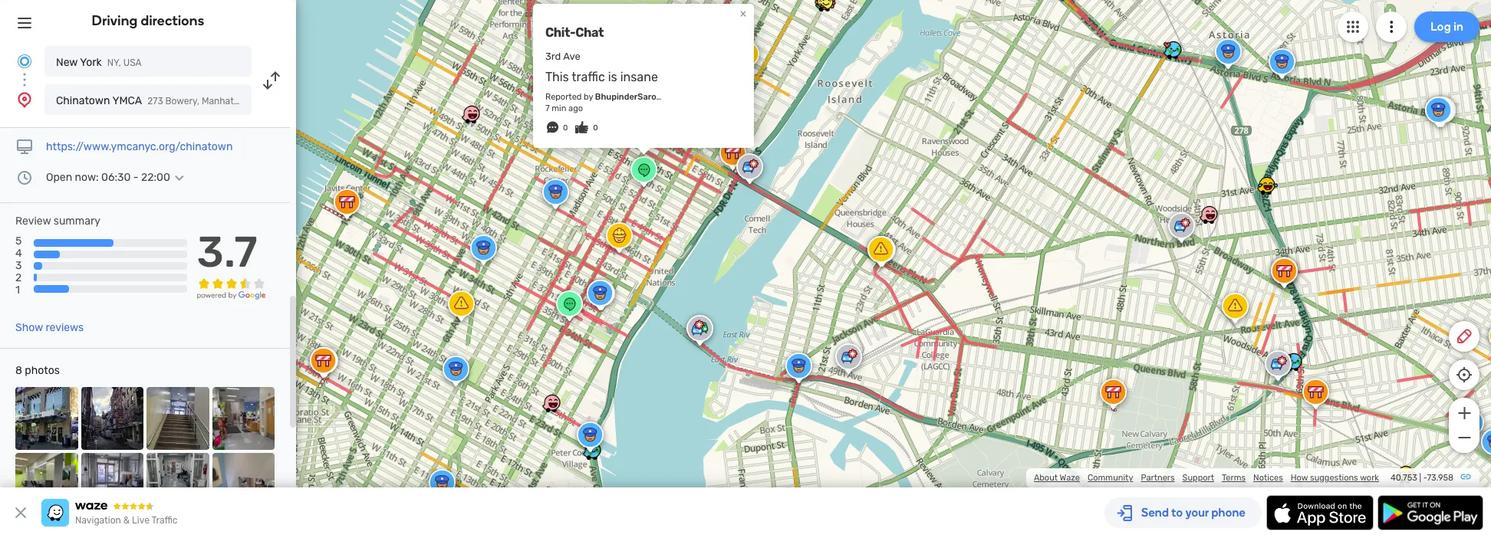 Task type: locate. For each thing, give the bounding box(es) containing it.
support link
[[1183, 473, 1214, 483]]

1 horizontal spatial 0
[[593, 124, 598, 133]]

image 4 of chinatown ymca, manhattan image
[[212, 387, 275, 450]]

image 5 of chinatown ymca, manhattan image
[[15, 453, 78, 516]]

open now: 06:30 - 22:00
[[46, 171, 170, 184]]

united
[[253, 96, 281, 107]]

by
[[584, 92, 593, 102]]

is
[[608, 70, 617, 84]]

273
[[147, 96, 163, 107]]

pencil image
[[1455, 328, 1474, 346]]

reported
[[545, 92, 582, 102]]

1 vertical spatial -
[[1424, 473, 1427, 483]]

current location image
[[15, 52, 34, 71]]

40.753 | -73.958
[[1391, 473, 1454, 483]]

5 4 3 2 1
[[15, 235, 22, 297]]

chit-
[[545, 25, 576, 40]]

show
[[15, 321, 43, 335]]

1 horizontal spatial -
[[1424, 473, 1427, 483]]

7
[[545, 104, 550, 114]]

photos
[[25, 364, 60, 377]]

terms
[[1222, 473, 1246, 483]]

terms link
[[1222, 473, 1246, 483]]

8
[[15, 364, 22, 377]]

0 down this traffic is insane reported by bhupindersaroyahappy 7 min ago
[[593, 124, 598, 133]]

- left 22:00
[[133, 171, 139, 184]]

usa
[[123, 58, 142, 68]]

community link
[[1088, 473, 1133, 483]]

0 down min
[[563, 124, 568, 133]]

0
[[563, 124, 568, 133], [593, 124, 598, 133]]

chit-chat
[[545, 25, 604, 40]]

about waze link
[[1034, 473, 1080, 483]]

min
[[552, 104, 566, 114]]

location image
[[15, 91, 34, 109]]

bhupindersaroyahappy
[[595, 92, 692, 102]]

ny,
[[107, 58, 121, 68]]

0 horizontal spatial 0
[[563, 124, 568, 133]]

how suggestions work link
[[1291, 473, 1379, 483]]

1 0 from the left
[[563, 124, 568, 133]]

0 vertical spatial -
[[133, 171, 139, 184]]

traffic
[[572, 70, 605, 84]]

ymca
[[112, 94, 142, 107]]

manhattan,
[[202, 96, 250, 107]]

driving
[[92, 12, 138, 29]]

image 1 of chinatown ymca, manhattan image
[[15, 387, 78, 450]]

- right |
[[1424, 473, 1427, 483]]

× link
[[736, 6, 750, 21]]

image 3 of chinatown ymca, manhattan image
[[147, 387, 209, 450]]

×
[[740, 6, 747, 21]]

3
[[15, 260, 22, 273]]

live
[[132, 516, 149, 526]]

-
[[133, 171, 139, 184], [1424, 473, 1427, 483]]

&
[[123, 516, 130, 526]]

3rd ave
[[545, 50, 581, 62]]

73.958
[[1427, 473, 1454, 483]]

image 7 of chinatown ymca, manhattan image
[[147, 453, 209, 516]]

ago
[[569, 104, 583, 114]]

22:00
[[141, 171, 170, 184]]

0 horizontal spatial -
[[133, 171, 139, 184]]

community
[[1088, 473, 1133, 483]]

bowery,
[[165, 96, 199, 107]]

waze
[[1060, 473, 1080, 483]]

notices link
[[1254, 473, 1283, 483]]

new
[[56, 56, 78, 69]]

image 2 of chinatown ymca, manhattan image
[[81, 387, 143, 450]]



Task type: describe. For each thing, give the bounding box(es) containing it.
3.7
[[197, 227, 257, 278]]

partners
[[1141, 473, 1175, 483]]

2 0 from the left
[[593, 124, 598, 133]]

now:
[[75, 171, 99, 184]]

https://www.ymcanyc.org/chinatown link
[[46, 140, 233, 153]]

how
[[1291, 473, 1308, 483]]

open
[[46, 171, 72, 184]]

directions
[[141, 12, 204, 29]]

traffic
[[151, 516, 178, 526]]

navigation
[[75, 516, 121, 526]]

support
[[1183, 473, 1214, 483]]

about
[[1034, 473, 1058, 483]]

summary
[[54, 215, 101, 228]]

driving directions
[[92, 12, 204, 29]]

zoom out image
[[1455, 429, 1474, 447]]

notices
[[1254, 473, 1283, 483]]

40.753
[[1391, 473, 1418, 483]]

states
[[283, 96, 311, 107]]

5
[[15, 235, 22, 248]]

chinatown ymca 273 bowery, manhattan, united states
[[56, 94, 311, 107]]

4
[[15, 247, 22, 260]]

show reviews
[[15, 321, 84, 335]]

about waze community partners support terms notices how suggestions work
[[1034, 473, 1379, 483]]

this traffic is insane reported by bhupindersaroyahappy 7 min ago
[[545, 70, 692, 114]]

this
[[545, 70, 569, 84]]

chat
[[576, 25, 604, 40]]

zoom in image
[[1455, 404, 1474, 423]]

3rd
[[545, 50, 561, 62]]

work
[[1360, 473, 1379, 483]]

computer image
[[15, 138, 34, 156]]

york
[[80, 56, 102, 69]]

x image
[[12, 504, 30, 522]]

review
[[15, 215, 51, 228]]

2
[[15, 272, 22, 285]]

chevron down image
[[170, 172, 189, 184]]

8 photos
[[15, 364, 60, 377]]

https://www.ymcanyc.org/chinatown
[[46, 140, 233, 153]]

1
[[15, 284, 20, 297]]

chinatown
[[56, 94, 110, 107]]

06:30
[[101, 171, 131, 184]]

partners link
[[1141, 473, 1175, 483]]

|
[[1420, 473, 1422, 483]]

suggestions
[[1310, 473, 1358, 483]]

image 6 of chinatown ymca, manhattan image
[[81, 453, 143, 516]]

reviews
[[46, 321, 84, 335]]

open now: 06:30 - 22:00 button
[[46, 171, 189, 184]]

insane
[[620, 70, 658, 84]]

image 8 of chinatown ymca, manhattan image
[[212, 453, 275, 516]]

link image
[[1460, 471, 1472, 483]]

clock image
[[15, 169, 34, 187]]

ave
[[563, 50, 581, 62]]

review summary
[[15, 215, 101, 228]]

new york ny, usa
[[56, 56, 142, 69]]

navigation & live traffic
[[75, 516, 178, 526]]



Task type: vqa. For each thing, say whether or not it's contained in the screenshot.
2nd 0 from right
yes



